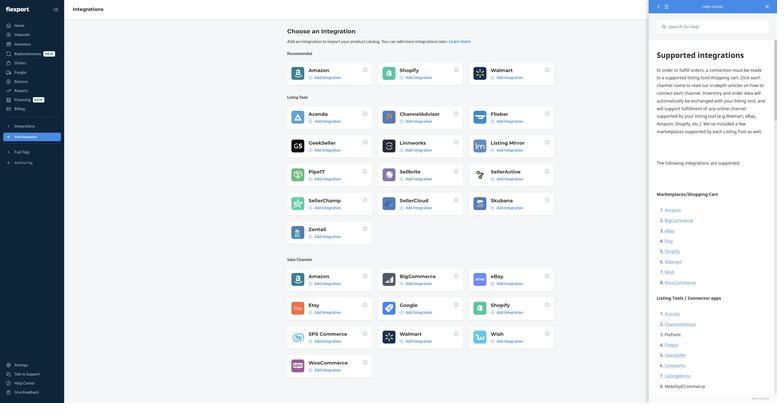 Task type: vqa. For each thing, say whether or not it's contained in the screenshot.
Elevio by Dixa link at the right bottom
yes



Task type: locate. For each thing, give the bounding box(es) containing it.
1 horizontal spatial new
[[45, 52, 53, 56]]

inbounds
[[14, 32, 30, 37]]

1 vertical spatial listing
[[491, 140, 508, 146]]

1 vertical spatial new
[[34, 98, 43, 102]]

help up search 'search field'
[[703, 4, 711, 9]]

0 vertical spatial new
[[45, 52, 53, 56]]

0 horizontal spatial shopify
[[400, 68, 419, 74]]

choose
[[287, 28, 310, 35]]

by
[[760, 397, 763, 401]]

zentail
[[309, 227, 326, 233]]

close navigation image
[[52, 6, 59, 13]]

plus circle image
[[400, 76, 404, 80], [491, 76, 495, 80], [309, 120, 312, 124], [400, 120, 404, 124], [400, 178, 404, 181], [309, 206, 312, 210], [309, 235, 312, 239], [309, 282, 312, 286], [400, 282, 404, 286], [491, 282, 495, 286], [400, 311, 404, 315], [491, 340, 495, 344], [309, 369, 312, 373]]

0 horizontal spatial listing
[[287, 95, 298, 100]]

learn
[[449, 39, 460, 44]]

1 horizontal spatial listing
[[491, 140, 508, 146]]

add for plus circle image corresponding to walmart
[[406, 340, 413, 344]]

add for plus circle icon associated with sellerchamp
[[315, 206, 322, 210]]

add for listing mirror's plus circle image
[[497, 148, 504, 153]]

0 vertical spatial shopify
[[400, 68, 419, 74]]

walmart
[[491, 68, 513, 74], [400, 332, 422, 338]]

fast left tag
[[21, 161, 27, 165]]

fast inside dropdown button
[[14, 150, 22, 155]]

.
[[471, 39, 472, 44]]

catalog.
[[366, 39, 381, 44]]

1 horizontal spatial to
[[323, 39, 327, 44]]

integration
[[321, 28, 356, 35], [322, 75, 341, 80], [413, 75, 432, 80], [505, 75, 523, 80], [322, 119, 341, 124], [413, 119, 432, 124], [505, 119, 523, 124], [21, 135, 37, 139], [322, 148, 341, 153], [413, 148, 432, 153], [505, 148, 523, 153], [322, 177, 341, 182], [413, 177, 432, 182], [505, 177, 523, 182], [322, 206, 341, 210], [413, 206, 432, 210], [505, 206, 523, 210], [322, 235, 341, 239], [322, 282, 341, 286], [413, 282, 432, 286], [505, 282, 523, 286], [322, 311, 341, 315], [413, 311, 432, 315], [505, 311, 523, 315], [322, 340, 341, 344], [413, 340, 432, 344], [505, 340, 523, 344], [322, 369, 341, 373]]

plus circle image for geekseller
[[309, 149, 312, 152]]

more right learn in the top of the page
[[461, 39, 471, 44]]

1 horizontal spatial an
[[312, 28, 320, 35]]

amazon
[[309, 68, 329, 74], [309, 274, 329, 280]]

0 vertical spatial amazon
[[309, 68, 329, 74]]

sps commerce
[[309, 332, 347, 338]]

commerce
[[320, 332, 347, 338]]

help
[[703, 4, 711, 9], [14, 382, 22, 386]]

center up search 'search field'
[[712, 4, 724, 9]]

listing
[[287, 95, 298, 100], [491, 140, 508, 146]]

1 vertical spatial integrations
[[14, 124, 35, 129]]

product
[[351, 39, 365, 44]]

1 horizontal spatial shopify
[[491, 303, 510, 309]]

help center
[[703, 4, 724, 9], [14, 382, 35, 386]]

0 vertical spatial help
[[703, 4, 711, 9]]

returns link
[[3, 78, 61, 86]]

add fast tag link
[[3, 159, 61, 167]]

1 amazon from the top
[[309, 68, 329, 74]]

channels
[[297, 258, 312, 262]]

new for replenishments
[[45, 52, 53, 56]]

plus circle image for linnworks
[[400, 149, 404, 152]]

new
[[45, 52, 53, 56], [34, 98, 43, 102]]

woocommerce
[[309, 361, 348, 367]]

0 horizontal spatial more
[[405, 39, 414, 44]]

add for shopify's plus circle icon
[[406, 75, 413, 80]]

sps
[[309, 332, 318, 338]]

0 horizontal spatial center
[[23, 382, 35, 386]]

center down talk to support
[[23, 382, 35, 386]]

plus circle image for google
[[400, 311, 404, 315]]

add for plus circle icon associated with walmart
[[497, 75, 504, 80]]

add for plus circle image associated with shopify
[[497, 311, 504, 315]]

feedback
[[23, 391, 39, 395]]

0 horizontal spatial new
[[34, 98, 43, 102]]

give feedback
[[14, 391, 39, 395]]

amazon for shopify
[[309, 68, 329, 74]]

0 vertical spatial fast
[[14, 150, 22, 155]]

home
[[14, 23, 25, 28]]

listing left tools
[[287, 95, 298, 100]]

0 horizontal spatial an
[[296, 39, 300, 44]]

an up integration
[[312, 28, 320, 35]]

help up give at the left of the page
[[14, 382, 22, 386]]

integration
[[301, 39, 322, 44]]

0 horizontal spatial walmart
[[400, 332, 422, 338]]

to
[[323, 39, 327, 44], [22, 373, 26, 377]]

amazon down channels
[[309, 274, 329, 280]]

integrations
[[73, 6, 104, 12], [14, 124, 35, 129]]

add for plus circle image related to selleractive
[[497, 177, 504, 182]]

add for plus circle image for sps commerce
[[315, 340, 322, 344]]

0 vertical spatial center
[[712, 4, 724, 9]]

elevio
[[752, 397, 759, 401]]

0 horizontal spatial integrations
[[14, 124, 35, 129]]

new up orders "link"
[[45, 52, 53, 56]]

new down reports link
[[34, 98, 43, 102]]

0 vertical spatial listing
[[287, 95, 298, 100]]

1 horizontal spatial more
[[461, 39, 471, 44]]

add
[[287, 39, 295, 44], [315, 75, 322, 80], [406, 75, 413, 80], [497, 75, 504, 80], [315, 119, 322, 124], [406, 119, 413, 124], [497, 119, 504, 124], [14, 135, 20, 139], [315, 148, 322, 153], [406, 148, 413, 153], [497, 148, 504, 153], [14, 161, 20, 165], [315, 177, 322, 182], [406, 177, 413, 182], [497, 177, 504, 182], [315, 206, 322, 210], [406, 206, 413, 210], [497, 206, 504, 210], [315, 235, 322, 239], [315, 282, 322, 286], [406, 282, 413, 286], [497, 282, 504, 286], [315, 311, 322, 315], [406, 311, 413, 315], [497, 311, 504, 315], [315, 340, 322, 344], [406, 340, 413, 344], [497, 340, 504, 344], [315, 369, 322, 373]]

elevio by dixa link
[[657, 397, 769, 401]]

add for amazon plus circle image
[[315, 75, 322, 80]]

0 horizontal spatial help center
[[14, 382, 35, 386]]

1 vertical spatial help center
[[14, 382, 35, 386]]

2 amazon from the top
[[309, 274, 329, 280]]

fast tags button
[[3, 148, 61, 157]]

0 vertical spatial integrations
[[73, 6, 104, 12]]

plus circle image for ebay
[[491, 282, 495, 286]]

plus circle image for pipe17
[[309, 178, 312, 181]]

listing left mirror
[[491, 140, 508, 146]]

plus circle image for etsy
[[309, 311, 312, 315]]

plus circle image for amazon
[[309, 76, 312, 80]]

linnworks
[[400, 140, 426, 146]]

0 horizontal spatial to
[[22, 373, 26, 377]]

1 horizontal spatial walmart
[[491, 68, 513, 74]]

listing for listing mirror
[[491, 140, 508, 146]]

billing
[[14, 107, 25, 111]]

inbounds link
[[3, 30, 61, 39]]

add integration link
[[309, 75, 341, 80], [400, 75, 432, 80], [491, 75, 523, 80], [309, 119, 341, 124], [400, 119, 432, 124], [491, 119, 523, 124], [3, 133, 61, 142], [309, 148, 341, 153], [400, 148, 432, 153], [491, 148, 523, 153], [309, 177, 341, 182], [400, 177, 432, 182], [491, 177, 523, 182], [309, 206, 341, 211], [400, 206, 432, 211], [491, 206, 523, 211], [309, 235, 341, 240], [309, 282, 341, 287], [400, 282, 432, 287], [491, 282, 523, 287], [309, 311, 341, 316], [400, 311, 432, 316], [491, 311, 523, 316], [309, 339, 341, 345], [400, 339, 432, 345], [491, 339, 523, 345], [309, 368, 341, 374]]

plus circle image for shopify
[[400, 76, 404, 80]]

elevio by dixa
[[752, 397, 769, 401]]

freight link
[[3, 68, 61, 77]]

home link
[[3, 21, 61, 30]]

center
[[712, 4, 724, 9], [23, 382, 35, 386]]

1 vertical spatial shopify
[[491, 303, 510, 309]]

plus circle image for sellercloud
[[400, 206, 404, 210]]

amazon down recommended
[[309, 68, 329, 74]]

0 vertical spatial help center
[[703, 4, 724, 9]]

0 vertical spatial walmart
[[491, 68, 513, 74]]

add for geekseller's plus circle image
[[315, 148, 322, 153]]

plus circle image for walmart
[[491, 76, 495, 80]]

reports
[[14, 89, 28, 93]]

1 vertical spatial center
[[23, 382, 35, 386]]

listing for listing tools
[[287, 95, 298, 100]]

tags
[[22, 150, 30, 155]]

billing link
[[3, 105, 61, 113]]

fast
[[14, 150, 22, 155], [21, 161, 27, 165]]

add for plus circle icon for zentail
[[315, 235, 322, 239]]

returns
[[14, 79, 28, 84]]

amazon for bigcommerce
[[309, 274, 329, 280]]

add for bigcommerce's plus circle icon
[[406, 282, 413, 286]]

sellercloud
[[400, 198, 429, 204]]

more right add
[[405, 39, 414, 44]]

0 horizontal spatial help
[[14, 382, 22, 386]]

plus circle image for sellbrite
[[400, 178, 404, 181]]

to left 'import'
[[323, 39, 327, 44]]

to right talk
[[22, 373, 26, 377]]

help center up the give feedback
[[14, 382, 35, 386]]

1 vertical spatial amazon
[[309, 274, 329, 280]]

an down choose
[[296, 39, 300, 44]]

add for channeladvisor's plus circle icon
[[406, 119, 413, 124]]

plus circle image
[[309, 76, 312, 80], [491, 120, 495, 124], [309, 149, 312, 152], [400, 149, 404, 152], [491, 149, 495, 152], [309, 178, 312, 181], [491, 178, 495, 181], [400, 206, 404, 210], [491, 206, 495, 210], [309, 311, 312, 315], [491, 311, 495, 315], [309, 340, 312, 344], [400, 340, 404, 344]]

1 horizontal spatial help center
[[703, 4, 724, 9]]

add integration
[[315, 75, 341, 80], [406, 75, 432, 80], [497, 75, 523, 80], [315, 119, 341, 124], [406, 119, 432, 124], [497, 119, 523, 124], [14, 135, 37, 139], [315, 148, 341, 153], [406, 148, 432, 153], [497, 148, 523, 153], [315, 177, 341, 182], [406, 177, 432, 182], [497, 177, 523, 182], [315, 206, 341, 210], [406, 206, 432, 210], [497, 206, 523, 210], [315, 235, 341, 239], [315, 282, 341, 286], [406, 282, 432, 286], [497, 282, 523, 286], [315, 311, 341, 315], [406, 311, 432, 315], [497, 311, 523, 315], [315, 340, 341, 344], [406, 340, 432, 344], [497, 340, 523, 344], [315, 369, 341, 373]]

more
[[405, 39, 414, 44], [461, 39, 471, 44]]

add for ebay plus circle icon
[[497, 282, 504, 286]]

replenishments
[[14, 52, 41, 56]]

shopify for plus circle image associated with shopify
[[491, 303, 510, 309]]

flieber
[[491, 112, 508, 117]]

help center up search 'search field'
[[703, 4, 724, 9]]

give
[[14, 391, 22, 395]]

an
[[312, 28, 320, 35], [296, 39, 300, 44]]

1 horizontal spatial help
[[703, 4, 711, 9]]

add for plus circle image for flieber
[[497, 119, 504, 124]]

fast left tags
[[14, 150, 22, 155]]

settings link
[[3, 362, 61, 370]]

1 vertical spatial to
[[22, 373, 26, 377]]

add for plus circle image for sellercloud
[[406, 206, 413, 210]]

1 vertical spatial an
[[296, 39, 300, 44]]

flexport logo image
[[6, 7, 30, 12]]

0 vertical spatial an
[[312, 28, 320, 35]]

mirror
[[510, 140, 525, 146]]

choose an integration
[[287, 28, 356, 35]]

shopify
[[400, 68, 419, 74], [491, 303, 510, 309]]

new for financing
[[34, 98, 43, 102]]



Task type: describe. For each thing, give the bounding box(es) containing it.
listing mirror
[[491, 140, 525, 146]]

import
[[328, 39, 340, 44]]

plus circle image for bigcommerce
[[400, 282, 404, 286]]

add for plus circle image associated with skubana
[[497, 206, 504, 210]]

plus circle image for wish
[[491, 340, 495, 344]]

dixa
[[764, 397, 769, 401]]

add for etsy's plus circle image
[[315, 311, 322, 315]]

add
[[397, 39, 404, 44]]

you
[[382, 39, 389, 44]]

skubana
[[491, 198, 513, 204]]

sales
[[287, 258, 296, 262]]

settings
[[14, 364, 28, 368]]

selleractive
[[491, 169, 521, 175]]

recommended
[[287, 51, 312, 56]]

sellbrite
[[400, 169, 421, 175]]

plus circle image for sellerchamp
[[309, 206, 312, 210]]

add an integration to import your product catalog. you can add more integrations later. learn more .
[[287, 39, 472, 44]]

sales channels
[[287, 258, 312, 262]]

ebay
[[491, 274, 503, 280]]

add for wish plus circle icon
[[497, 340, 504, 344]]

orders
[[14, 61, 26, 65]]

support
[[26, 373, 40, 377]]

talk
[[14, 373, 21, 377]]

reports link
[[3, 87, 61, 95]]

listing tools
[[287, 95, 308, 100]]

sellerchamp
[[309, 198, 341, 204]]

your
[[341, 39, 350, 44]]

plus circle image for woocommerce
[[309, 369, 312, 373]]

integrations inside integrations dropdown button
[[14, 124, 35, 129]]

plus circle image for amazon
[[309, 282, 312, 286]]

add fast tag
[[14, 161, 33, 165]]

later.
[[439, 39, 448, 44]]

tools
[[299, 95, 308, 100]]

inventory
[[14, 42, 31, 47]]

help center link
[[3, 380, 61, 388]]

add for plus circle image related to pipe17
[[315, 177, 322, 182]]

freight
[[14, 70, 27, 75]]

plus circle image for selleractive
[[491, 178, 495, 181]]

google
[[400, 303, 418, 309]]

add for plus circle icon associated with google
[[406, 311, 413, 315]]

pipe17
[[309, 169, 325, 175]]

financing
[[14, 98, 31, 102]]

talk to support
[[14, 373, 40, 377]]

learn more button
[[449, 39, 471, 45]]

add for sellbrite's plus circle icon
[[406, 177, 413, 182]]

etsy
[[309, 303, 319, 309]]

an for choose
[[312, 28, 320, 35]]

add for plus circle icon associated with woocommerce
[[315, 369, 322, 373]]

1 more from the left
[[405, 39, 414, 44]]

inventory link
[[3, 40, 61, 49]]

an for add
[[296, 39, 300, 44]]

add for plus circle image for linnworks
[[406, 148, 413, 153]]

plus circle image for acenda
[[309, 120, 312, 124]]

integrations
[[415, 39, 438, 44]]

talk to support button
[[3, 371, 61, 379]]

to inside button
[[22, 373, 26, 377]]

1 horizontal spatial center
[[712, 4, 724, 9]]

give feedback button
[[3, 389, 61, 398]]

integrations button
[[3, 122, 61, 131]]

plus circle image for flieber
[[491, 120, 495, 124]]

0 vertical spatial to
[[323, 39, 327, 44]]

tag
[[28, 161, 33, 165]]

orders link
[[3, 59, 61, 67]]

can
[[389, 39, 396, 44]]

acenda
[[309, 112, 328, 117]]

add for plus circle icon for amazon
[[315, 282, 322, 286]]

geekseller
[[309, 140, 336, 146]]

shopify for shopify's plus circle icon
[[400, 68, 419, 74]]

plus circle image for zentail
[[309, 235, 312, 239]]

1 vertical spatial help
[[14, 382, 22, 386]]

fast tags
[[14, 150, 30, 155]]

wish
[[491, 332, 504, 338]]

1 vertical spatial fast
[[21, 161, 27, 165]]

plus circle image for skubana
[[491, 206, 495, 210]]

plus circle image for walmart
[[400, 340, 404, 344]]

2 more from the left
[[461, 39, 471, 44]]

plus circle image for shopify
[[491, 311, 495, 315]]

integrations link
[[73, 6, 104, 12]]

Search search field
[[666, 20, 769, 34]]

1 vertical spatial walmart
[[400, 332, 422, 338]]

plus circle image for listing mirror
[[491, 149, 495, 152]]

plus circle image for sps commerce
[[309, 340, 312, 344]]

channeladvisor
[[400, 112, 440, 117]]

plus circle image for channeladvisor
[[400, 120, 404, 124]]

1 horizontal spatial integrations
[[73, 6, 104, 12]]

bigcommerce
[[400, 274, 436, 280]]

add for plus circle icon related to acenda
[[315, 119, 322, 124]]



